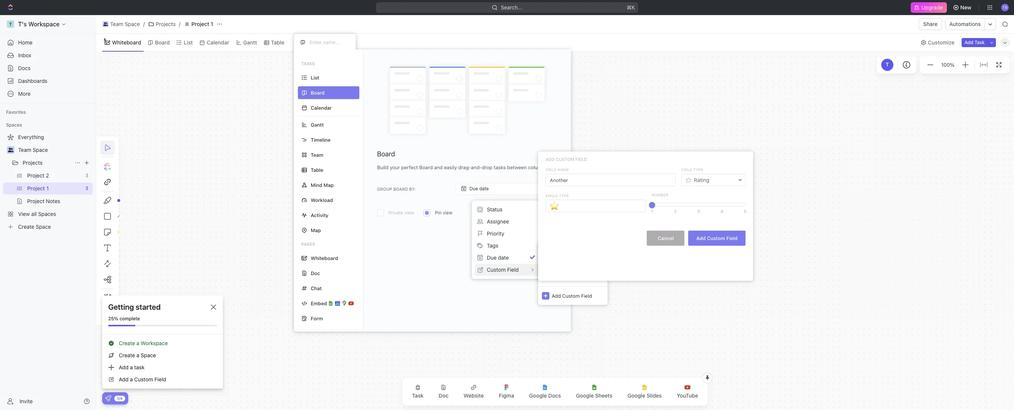 Task type: vqa. For each thing, say whether or not it's contained in the screenshot.
Task Name text box
no



Task type: describe. For each thing, give the bounding box(es) containing it.
embed
[[311, 301, 327, 307]]

name
[[558, 168, 569, 172]]

2 horizontal spatial team
[[311, 152, 323, 158]]

doc inside button
[[439, 393, 449, 399]]

started
[[136, 303, 161, 312]]

table link
[[270, 37, 285, 48]]

add custom field button
[[689, 231, 746, 246]]

a for custom
[[130, 377, 133, 383]]

due date for due date button
[[487, 255, 509, 261]]

0 horizontal spatial doc
[[311, 270, 320, 276]]

a for task
[[130, 364, 133, 371]]

status
[[487, 206, 503, 213]]

whiteboard link
[[111, 37, 141, 48]]

dashboards link
[[3, 75, 93, 87]]

onboarding checklist button image
[[105, 396, 111, 402]]

2 horizontal spatial space
[[141, 352, 156, 359]]

add a custom field
[[119, 377, 166, 383]]

projects inside sidebar 'navigation'
[[23, 160, 43, 166]]

custom inside add custom field dropdown button
[[562, 293, 580, 299]]

0 horizontal spatial gantt
[[243, 39, 257, 45]]

100%
[[942, 62, 955, 68]]

by:
[[409, 187, 416, 192]]

due for due date dropdown button
[[470, 186, 478, 192]]

custom field
[[487, 267, 519, 273]]

field name
[[546, 168, 569, 172]]

sheets
[[595, 393, 613, 399]]

⭐
[[550, 201, 559, 211]]

share
[[924, 21, 938, 27]]

new button
[[950, 2, 976, 14]]

customize
[[928, 39, 955, 45]]

docs link
[[3, 62, 93, 74]]

1 / from the left
[[143, 21, 145, 27]]

view button
[[294, 34, 318, 51]]

0 horizontal spatial list
[[184, 39, 193, 45]]

website
[[464, 393, 484, 399]]

add task
[[965, 39, 985, 45]]

task
[[134, 364, 145, 371]]

priority
[[487, 231, 505, 237]]

type for field type
[[694, 168, 704, 172]]

add task button
[[962, 38, 988, 47]]

0 vertical spatial 1
[[211, 21, 213, 27]]

user group image inside sidebar 'navigation'
[[8, 148, 13, 152]]

gantt link
[[242, 37, 257, 48]]

Enter name... text field
[[546, 174, 676, 186]]

team space link inside sidebar 'navigation'
[[18, 144, 91, 156]]

assignee button
[[475, 216, 538, 228]]

group board by:
[[377, 187, 416, 192]]

due for due date button
[[487, 255, 497, 261]]

0 vertical spatial projects link
[[146, 20, 178, 29]]

home
[[18, 39, 33, 46]]

4
[[721, 209, 724, 214]]

list link
[[182, 37, 193, 48]]

group
[[377, 187, 392, 192]]

website button
[[458, 380, 490, 404]]

1 horizontal spatial gantt
[[311, 122, 324, 128]]

⌘k
[[627, 4, 635, 11]]

cancel button
[[647, 231, 685, 246]]

google for google docs
[[529, 393, 547, 399]]

due date button
[[456, 183, 558, 195]]

add a task
[[119, 364, 145, 371]]

1 vertical spatial calendar
[[311, 105, 332, 111]]

google sheets button
[[570, 380, 619, 404]]

1/4
[[117, 396, 123, 401]]

customize button
[[919, 37, 957, 48]]

team inside sidebar 'navigation'
[[18, 147, 31, 153]]

1 horizontal spatial board
[[377, 150, 395, 158]]

inbox link
[[3, 49, 93, 61]]

mind map
[[311, 182, 334, 188]]

mind
[[311, 182, 322, 188]]

rating
[[694, 177, 710, 183]]

field inside button
[[727, 235, 738, 241]]

dashboards
[[18, 78, 47, 84]]

form
[[311, 316, 323, 322]]

25% complete
[[108, 316, 140, 322]]

number
[[652, 193, 669, 197]]

0 horizontal spatial whiteboard
[[112, 39, 141, 45]]

add custom field button
[[538, 287, 608, 305]]

2
[[674, 209, 677, 214]]

automations
[[950, 21, 981, 27]]

rating button
[[682, 174, 746, 187]]

docs inside button
[[549, 393, 561, 399]]

calendar link
[[205, 37, 229, 48]]

project 1
[[192, 21, 213, 27]]

google sheets
[[576, 393, 613, 399]]

5
[[744, 209, 747, 214]]

spaces
[[6, 122, 22, 128]]

tree inside sidebar 'navigation'
[[3, 131, 93, 233]]

2 / from the left
[[179, 21, 181, 27]]

google docs
[[529, 393, 561, 399]]

tags
[[487, 243, 499, 249]]

0 horizontal spatial task
[[412, 393, 424, 399]]

view
[[304, 39, 316, 45]]

Enter name... field
[[309, 39, 350, 46]]

onboarding checklist button element
[[105, 396, 111, 402]]

custom inside custom field dropdown button
[[487, 267, 506, 273]]

google for google sheets
[[576, 393, 594, 399]]

getting started
[[108, 303, 161, 312]]

0 vertical spatial space
[[125, 21, 140, 27]]

share button
[[919, 18, 943, 30]]

due date for due date dropdown button
[[470, 186, 489, 192]]

chat
[[311, 285, 322, 291]]

0 vertical spatial projects
[[156, 21, 176, 27]]



Task type: locate. For each thing, give the bounding box(es) containing it.
status button
[[475, 204, 538, 216]]

list down project 1 link
[[184, 39, 193, 45]]

team down spaces
[[18, 147, 31, 153]]

create for create a space
[[119, 352, 135, 359]]

1 right project
[[211, 21, 213, 27]]

1 google from the left
[[529, 393, 547, 399]]

create for create a workspace
[[119, 340, 135, 347]]

1 horizontal spatial whiteboard
[[311, 255, 338, 261]]

0 horizontal spatial team space
[[18, 147, 48, 153]]

add custom field
[[546, 157, 587, 162], [697, 235, 738, 241], [552, 293, 592, 299]]

team space down spaces
[[18, 147, 48, 153]]

a down add a task at the bottom left
[[130, 377, 133, 383]]

2 horizontal spatial google
[[628, 393, 646, 399]]

automations button
[[946, 18, 985, 30]]

board
[[155, 39, 170, 45], [377, 150, 395, 158], [533, 210, 549, 216]]

1 vertical spatial 1
[[651, 209, 653, 214]]

1 vertical spatial date
[[498, 255, 509, 261]]

calendar inside "link"
[[207, 39, 229, 45]]

add
[[965, 39, 974, 45], [546, 157, 555, 162], [697, 235, 706, 241], [552, 293, 561, 299], [119, 364, 129, 371], [119, 377, 129, 383]]

tree
[[3, 131, 93, 233]]

a up the create a space
[[136, 340, 139, 347]]

due date inside dropdown button
[[470, 186, 489, 192]]

upgrade
[[922, 4, 943, 11]]

whiteboard
[[112, 39, 141, 45], [311, 255, 338, 261]]

1 horizontal spatial team space
[[110, 21, 140, 27]]

1 vertical spatial create
[[119, 352, 135, 359]]

1 vertical spatial gantt
[[311, 122, 324, 128]]

figma button
[[493, 380, 520, 404]]

create a space
[[119, 352, 156, 359]]

0 vertical spatial date
[[480, 186, 489, 192]]

0 vertical spatial board
[[155, 39, 170, 45]]

1 horizontal spatial 1
[[651, 209, 653, 214]]

a up task
[[136, 352, 139, 359]]

timeline
[[311, 137, 331, 143]]

0 horizontal spatial projects link
[[23, 157, 72, 169]]

2 vertical spatial board
[[533, 210, 549, 216]]

figma
[[499, 393, 514, 399]]

cancel
[[658, 235, 674, 241]]

0 horizontal spatial space
[[33, 147, 48, 153]]

1 horizontal spatial due
[[487, 255, 497, 261]]

1 vertical spatial team space
[[18, 147, 48, 153]]

search...
[[501, 4, 523, 11]]

2 horizontal spatial board
[[533, 210, 549, 216]]

due date
[[470, 186, 489, 192], [487, 255, 509, 261]]

1 horizontal spatial table
[[311, 167, 323, 173]]

0 horizontal spatial board
[[155, 39, 170, 45]]

0 horizontal spatial google
[[529, 393, 547, 399]]

0 horizontal spatial table
[[271, 39, 285, 45]]

1 horizontal spatial list
[[311, 75, 319, 81]]

0 vertical spatial docs
[[18, 65, 31, 71]]

1 vertical spatial table
[[311, 167, 323, 173]]

1 vertical spatial doc
[[439, 393, 449, 399]]

1 vertical spatial projects link
[[23, 157, 72, 169]]

date up custom field at bottom
[[498, 255, 509, 261]]

tags button
[[475, 240, 538, 252]]

1 vertical spatial board
[[377, 150, 395, 158]]

0 vertical spatial user group image
[[103, 22, 108, 26]]

/
[[143, 21, 145, 27], [179, 21, 181, 27]]

board inside board link
[[155, 39, 170, 45]]

2 google from the left
[[576, 393, 594, 399]]

1 horizontal spatial docs
[[549, 393, 561, 399]]

google left sheets
[[576, 393, 594, 399]]

calendar up 'timeline'
[[311, 105, 332, 111]]

team up whiteboard link
[[110, 21, 123, 27]]

create up add a task at the bottom left
[[119, 352, 135, 359]]

1 vertical spatial due
[[487, 255, 497, 261]]

google left the slides
[[628, 393, 646, 399]]

close image
[[211, 305, 216, 310]]

0 vertical spatial whiteboard
[[112, 39, 141, 45]]

0 vertical spatial calendar
[[207, 39, 229, 45]]

team space up whiteboard link
[[110, 21, 140, 27]]

inbox
[[18, 52, 31, 58]]

25%
[[108, 316, 118, 322]]

1 horizontal spatial type
[[694, 168, 704, 172]]

0 vertical spatial table
[[271, 39, 285, 45]]

1 horizontal spatial projects link
[[146, 20, 178, 29]]

1 vertical spatial whiteboard
[[311, 255, 338, 261]]

upgrade link
[[911, 2, 947, 13]]

team space
[[110, 21, 140, 27], [18, 147, 48, 153]]

100% button
[[940, 60, 956, 69]]

table right gantt link
[[271, 39, 285, 45]]

0 vertical spatial add custom field
[[546, 157, 587, 162]]

task button
[[406, 380, 430, 404]]

0 vertical spatial list
[[184, 39, 193, 45]]

field type
[[682, 168, 704, 172]]

1 horizontal spatial task
[[975, 39, 985, 45]]

1 vertical spatial team space link
[[18, 144, 91, 156]]

gantt
[[243, 39, 257, 45], [311, 122, 324, 128]]

activity
[[311, 212, 329, 218]]

whiteboard up chat
[[311, 255, 338, 261]]

1 vertical spatial list
[[311, 75, 319, 81]]

docs inside sidebar 'navigation'
[[18, 65, 31, 71]]

custom inside add custom field button
[[707, 235, 725, 241]]

0 vertical spatial doc
[[311, 270, 320, 276]]

0 horizontal spatial calendar
[[207, 39, 229, 45]]

assignee
[[487, 218, 509, 225]]

google right figma
[[529, 393, 547, 399]]

gantt left 'table' link
[[243, 39, 257, 45]]

type right emoji
[[559, 193, 569, 198]]

calendar
[[207, 39, 229, 45], [311, 105, 332, 111]]

1 create from the top
[[119, 340, 135, 347]]

getting
[[108, 303, 134, 312]]

1 down number
[[651, 209, 653, 214]]

t
[[886, 62, 889, 68]]

calendar down project 1
[[207, 39, 229, 45]]

1 vertical spatial projects
[[23, 160, 43, 166]]

1 horizontal spatial space
[[125, 21, 140, 27]]

0 horizontal spatial team space link
[[18, 144, 91, 156]]

due date up status
[[470, 186, 489, 192]]

project 1 link
[[182, 20, 215, 29]]

task left doc button
[[412, 393, 424, 399]]

type up 'rating'
[[694, 168, 704, 172]]

add custom field inside add custom field button
[[697, 235, 738, 241]]

gantt up 'timeline'
[[311, 122, 324, 128]]

1 horizontal spatial projects
[[156, 21, 176, 27]]

create up the create a space
[[119, 340, 135, 347]]

0 horizontal spatial projects
[[23, 160, 43, 166]]

2 vertical spatial space
[[141, 352, 156, 359]]

0 vertical spatial due date
[[470, 186, 489, 192]]

table up mind
[[311, 167, 323, 173]]

create a workspace
[[119, 340, 168, 347]]

0 horizontal spatial map
[[311, 227, 321, 233]]

tree containing team space
[[3, 131, 93, 233]]

a left task
[[130, 364, 133, 371]]

projects
[[156, 21, 176, 27], [23, 160, 43, 166]]

board left list link on the left
[[155, 39, 170, 45]]

0 horizontal spatial date
[[480, 186, 489, 192]]

emoji
[[546, 193, 558, 198]]

0 horizontal spatial /
[[143, 21, 145, 27]]

map down activity
[[311, 227, 321, 233]]

list down view
[[311, 75, 319, 81]]

board
[[393, 187, 408, 192]]

0 horizontal spatial 1
[[211, 21, 213, 27]]

project
[[192, 21, 209, 27]]

0 vertical spatial type
[[694, 168, 704, 172]]

field inside dropdown button
[[581, 293, 592, 299]]

0 vertical spatial create
[[119, 340, 135, 347]]

1 vertical spatial due date
[[487, 255, 509, 261]]

1 horizontal spatial doc
[[439, 393, 449, 399]]

sidebar navigation
[[0, 15, 96, 410]]

2 create from the top
[[119, 352, 135, 359]]

0 horizontal spatial due
[[470, 186, 478, 192]]

1 vertical spatial task
[[412, 393, 424, 399]]

map right mind
[[324, 182, 334, 188]]

0 vertical spatial team space link
[[101, 20, 142, 29]]

a for workspace
[[136, 340, 139, 347]]

task
[[975, 39, 985, 45], [412, 393, 424, 399]]

1 horizontal spatial calendar
[[311, 105, 332, 111]]

field inside dropdown button
[[507, 267, 519, 273]]

1
[[211, 21, 213, 27], [651, 209, 653, 214]]

3 google from the left
[[628, 393, 646, 399]]

0 vertical spatial gantt
[[243, 39, 257, 45]]

⭐ button
[[546, 200, 646, 212]]

youtube button
[[671, 380, 705, 404]]

1 horizontal spatial team space link
[[101, 20, 142, 29]]

date inside dropdown button
[[480, 186, 489, 192]]

doc up chat
[[311, 270, 320, 276]]

add custom field inside add custom field dropdown button
[[552, 293, 592, 299]]

1 vertical spatial map
[[311, 227, 321, 233]]

1 horizontal spatial team
[[110, 21, 123, 27]]

2 vertical spatial add custom field
[[552, 293, 592, 299]]

1 vertical spatial type
[[559, 193, 569, 198]]

0 horizontal spatial user group image
[[8, 148, 13, 152]]

0 horizontal spatial type
[[559, 193, 569, 198]]

1 horizontal spatial user group image
[[103, 22, 108, 26]]

view button
[[294, 37, 318, 48]]

slides
[[647, 393, 662, 399]]

date inside button
[[498, 255, 509, 261]]

doc button
[[433, 380, 455, 404]]

0 vertical spatial task
[[975, 39, 985, 45]]

due date up custom field at bottom
[[487, 255, 509, 261]]

1 horizontal spatial google
[[576, 393, 594, 399]]

1 vertical spatial user group image
[[8, 148, 13, 152]]

1 horizontal spatial date
[[498, 255, 509, 261]]

0 vertical spatial team space
[[110, 21, 140, 27]]

favorites button
[[3, 108, 29, 117]]

3
[[698, 209, 700, 214]]

0 horizontal spatial team
[[18, 147, 31, 153]]

due
[[470, 186, 478, 192], [487, 255, 497, 261]]

doc right task button
[[439, 393, 449, 399]]

0 vertical spatial due
[[470, 186, 478, 192]]

date for due date dropdown button
[[480, 186, 489, 192]]

new
[[961, 4, 972, 11]]

1 horizontal spatial /
[[179, 21, 181, 27]]

favorites
[[6, 109, 26, 115]]

custom field button
[[475, 264, 538, 276]]

type
[[694, 168, 704, 172], [559, 193, 569, 198]]

1 vertical spatial space
[[33, 147, 48, 153]]

invite
[[20, 398, 33, 405]]

home link
[[3, 37, 93, 49]]

google
[[529, 393, 547, 399], [576, 393, 594, 399], [628, 393, 646, 399]]

google slides
[[628, 393, 662, 399]]

board link
[[154, 37, 170, 48]]

1 horizontal spatial map
[[324, 182, 334, 188]]

0 horizontal spatial docs
[[18, 65, 31, 71]]

space inside sidebar 'navigation'
[[33, 147, 48, 153]]

whiteboard left board link at the top left
[[112, 39, 141, 45]]

a for space
[[136, 352, 139, 359]]

0 vertical spatial map
[[324, 182, 334, 188]]

team down 'timeline'
[[311, 152, 323, 158]]

youtube
[[677, 393, 698, 399]]

workspace
[[141, 340, 168, 347]]

complete
[[120, 316, 140, 322]]

1 vertical spatial docs
[[549, 393, 561, 399]]

board left ⭐
[[533, 210, 549, 216]]

team space inside tree
[[18, 147, 48, 153]]

priority button
[[475, 228, 538, 240]]

1 vertical spatial add custom field
[[697, 235, 738, 241]]

workload
[[311, 197, 333, 203]]

add inside dropdown button
[[552, 293, 561, 299]]

due date inside button
[[487, 255, 509, 261]]

due inside button
[[487, 255, 497, 261]]

type for emoji type ⭐
[[559, 193, 569, 198]]

user group image
[[103, 22, 108, 26], [8, 148, 13, 152]]

task down automations button
[[975, 39, 985, 45]]

type inside emoji type ⭐
[[559, 193, 569, 198]]

due inside dropdown button
[[470, 186, 478, 192]]

date for due date button
[[498, 255, 509, 261]]

google docs button
[[523, 380, 567, 404]]

date up status
[[480, 186, 489, 192]]

board up group
[[377, 150, 395, 158]]

google for google slides
[[628, 393, 646, 399]]



